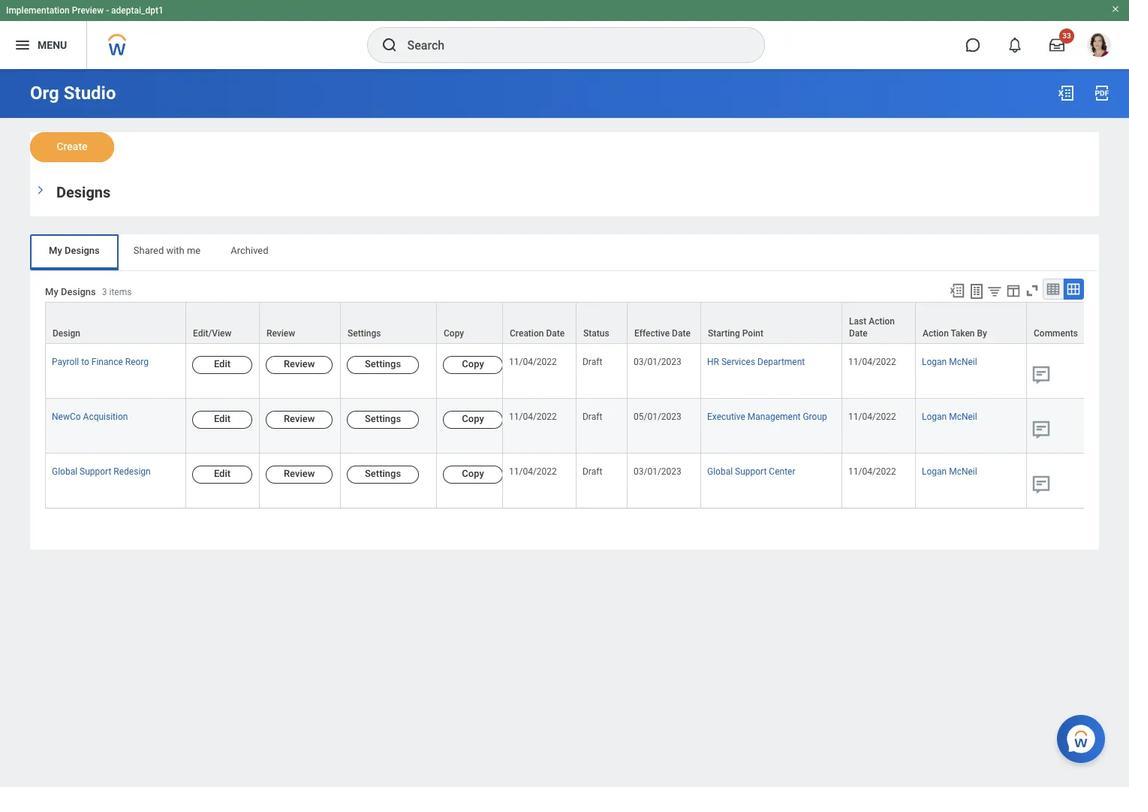 Task type: vqa. For each thing, say whether or not it's contained in the screenshot.
2nd Review button from the bottom of the Org Studio main content
yes



Task type: locate. For each thing, give the bounding box(es) containing it.
copy
[[444, 328, 464, 339], [462, 358, 484, 370], [462, 413, 484, 424], [462, 468, 484, 479]]

03/01/2023 for global support center
[[634, 467, 682, 477]]

center
[[769, 467, 796, 477]]

1 row from the top
[[45, 302, 1090, 344]]

my designs
[[49, 245, 100, 256]]

edit/view
[[193, 328, 232, 339]]

global support redesign
[[52, 467, 151, 477]]

0 horizontal spatial export to excel image
[[949, 282, 966, 299]]

export to excel image left view printable version (pdf) icon at the top
[[1057, 84, 1076, 102]]

0 vertical spatial action
[[869, 316, 895, 327]]

effective date column header
[[628, 302, 701, 344]]

review button
[[260, 303, 340, 343]]

menu
[[38, 39, 67, 51]]

starting point
[[708, 328, 764, 339]]

0 vertical spatial settings button
[[347, 356, 419, 374]]

3 settings button from the top
[[347, 466, 419, 484]]

1 vertical spatial edit
[[214, 413, 231, 424]]

logan mcneil link
[[922, 354, 978, 367], [922, 409, 978, 422], [922, 464, 978, 477]]

designs
[[56, 183, 111, 201], [65, 245, 100, 256], [61, 286, 96, 298]]

tab list
[[30, 234, 1100, 270]]

3 review button from the top
[[266, 466, 333, 484]]

global down executive
[[707, 467, 733, 477]]

1 vertical spatial mcneil
[[949, 412, 978, 422]]

2 03/01/2023 from the top
[[634, 467, 682, 477]]

action taken by button
[[916, 303, 1027, 343]]

1 vertical spatial logan mcneil link
[[922, 409, 978, 422]]

0 horizontal spatial date
[[546, 328, 565, 339]]

group
[[803, 412, 827, 422]]

0 vertical spatial review button
[[266, 356, 333, 374]]

1 logan mcneil from the top
[[922, 357, 978, 367]]

chevron down image
[[35, 181, 46, 199]]

org studio main content
[[0, 69, 1130, 564]]

support
[[80, 467, 111, 477], [735, 467, 767, 477]]

comments button
[[1027, 303, 1089, 343]]

0 horizontal spatial action
[[869, 316, 895, 327]]

0 vertical spatial copy button
[[443, 356, 503, 374]]

logan mcneil link for global support center
[[922, 464, 978, 477]]

copy inside popup button
[[444, 328, 464, 339]]

1 mcneil from the top
[[949, 357, 978, 367]]

1 horizontal spatial support
[[735, 467, 767, 477]]

2 copy button from the top
[[443, 411, 503, 429]]

logan mcneil
[[922, 357, 978, 367], [922, 412, 978, 422], [922, 467, 978, 477]]

date inside last action date
[[849, 328, 868, 339]]

global
[[52, 467, 77, 477], [707, 467, 733, 477]]

my
[[49, 245, 62, 256], [45, 286, 58, 298]]

row
[[45, 302, 1090, 344], [45, 344, 1090, 399], [45, 399, 1090, 454], [45, 454, 1090, 509]]

1 vertical spatial export to excel image
[[949, 282, 966, 299]]

department
[[758, 357, 805, 367]]

implementation
[[6, 5, 70, 16]]

0 vertical spatial draft
[[583, 357, 603, 367]]

support for center
[[735, 467, 767, 477]]

0 vertical spatial export to excel image
[[1057, 84, 1076, 102]]

logan
[[922, 357, 947, 367], [922, 412, 947, 422], [922, 467, 947, 477]]

1 edit from the top
[[214, 358, 231, 370]]

designs button
[[56, 183, 111, 201]]

fullscreen image
[[1024, 282, 1041, 299]]

newco
[[52, 412, 81, 422]]

support left redesign
[[80, 467, 111, 477]]

studio
[[64, 83, 116, 104]]

export to excel image left export to worksheets "image"
[[949, 282, 966, 299]]

taken
[[951, 328, 975, 339]]

1 review button from the top
[[266, 356, 333, 374]]

export to excel image
[[1057, 84, 1076, 102], [949, 282, 966, 299]]

settings
[[348, 328, 381, 339], [365, 358, 401, 370], [365, 413, 401, 424], [365, 468, 401, 479]]

1 vertical spatial my
[[45, 286, 58, 298]]

executive
[[707, 412, 746, 422]]

1 vertical spatial 03/01/2023
[[634, 467, 682, 477]]

my up my designs 3 items
[[49, 245, 62, 256]]

date
[[546, 328, 565, 339], [672, 328, 691, 339], [849, 328, 868, 339]]

1 horizontal spatial action
[[923, 328, 949, 339]]

activity stream image
[[1030, 418, 1053, 441], [1030, 473, 1053, 496]]

2 vertical spatial draft
[[583, 467, 603, 477]]

copy column header
[[437, 302, 503, 344]]

1 horizontal spatial date
[[672, 328, 691, 339]]

0 vertical spatial logan mcneil link
[[922, 354, 978, 367]]

2 vertical spatial edit
[[214, 468, 231, 479]]

03/01/2023
[[634, 357, 682, 367], [634, 467, 682, 477]]

date right effective
[[672, 328, 691, 339]]

2 activity stream image from the top
[[1030, 473, 1053, 496]]

1 vertical spatial activity stream image
[[1030, 473, 1053, 496]]

1 support from the left
[[80, 467, 111, 477]]

0 vertical spatial logan mcneil
[[922, 357, 978, 367]]

3 copy button from the top
[[443, 466, 503, 484]]

2 vertical spatial mcneil
[[949, 467, 978, 477]]

to
[[81, 357, 89, 367]]

1 vertical spatial copy button
[[443, 411, 503, 429]]

2 vertical spatial logan
[[922, 467, 947, 477]]

1 vertical spatial logan mcneil
[[922, 412, 978, 422]]

copy button
[[443, 356, 503, 374], [443, 411, 503, 429], [443, 466, 503, 484]]

2 horizontal spatial date
[[849, 328, 868, 339]]

activity stream image for 03/01/2023
[[1030, 473, 1053, 496]]

1 date from the left
[[546, 328, 565, 339]]

1 vertical spatial action
[[923, 328, 949, 339]]

expand table image
[[1066, 282, 1082, 297]]

last action date
[[849, 316, 895, 339]]

1 edit button from the top
[[192, 356, 252, 374]]

payroll
[[52, 357, 79, 367]]

03/01/2023 down 05/01/2023
[[634, 467, 682, 477]]

copy button for global support center
[[443, 466, 503, 484]]

3 logan mcneil link from the top
[[922, 464, 978, 477]]

action left 'taken'
[[923, 328, 949, 339]]

design column header
[[45, 302, 186, 344]]

1 vertical spatial logan
[[922, 412, 947, 422]]

settings button
[[347, 356, 419, 374], [347, 411, 419, 429], [347, 466, 419, 484]]

search image
[[380, 36, 398, 54]]

1 vertical spatial draft
[[583, 412, 603, 422]]

hr
[[707, 357, 719, 367]]

settings for settings button associated with payroll to finance reorg
[[365, 358, 401, 370]]

settings button for global support redesign
[[347, 466, 419, 484]]

11/04/2022
[[509, 357, 557, 367], [849, 357, 897, 367], [509, 412, 557, 422], [849, 412, 897, 422], [509, 467, 557, 477], [849, 467, 897, 477]]

payroll to finance reorg link
[[52, 354, 149, 367]]

designs up my designs 3 items
[[65, 245, 100, 256]]

2 support from the left
[[735, 467, 767, 477]]

review
[[267, 328, 295, 339], [284, 358, 315, 370], [284, 413, 315, 424], [284, 468, 315, 479]]

settings inside settings popup button
[[348, 328, 381, 339]]

tab list containing my designs
[[30, 234, 1100, 270]]

designs inside tab list
[[65, 245, 100, 256]]

support for redesign
[[80, 467, 111, 477]]

3 logan mcneil from the top
[[922, 467, 978, 477]]

date right creation
[[546, 328, 565, 339]]

my up 'design'
[[45, 286, 58, 298]]

1 settings button from the top
[[347, 356, 419, 374]]

Search Workday  search field
[[407, 29, 733, 62]]

1 draft from the top
[[583, 357, 603, 367]]

2 vertical spatial logan mcneil
[[922, 467, 978, 477]]

33
[[1063, 32, 1072, 40]]

my for my designs 3 items
[[45, 286, 58, 298]]

action
[[869, 316, 895, 327], [923, 328, 949, 339]]

2 vertical spatial settings button
[[347, 466, 419, 484]]

2 vertical spatial designs
[[61, 286, 96, 298]]

mcneil
[[949, 357, 978, 367], [949, 412, 978, 422], [949, 467, 978, 477]]

toolbar
[[943, 279, 1085, 302]]

2 vertical spatial review button
[[266, 466, 333, 484]]

my designs 3 items
[[45, 286, 132, 298]]

archived
[[231, 245, 269, 256]]

0 horizontal spatial global
[[52, 467, 77, 477]]

0 vertical spatial edit
[[214, 358, 231, 370]]

1 logan from the top
[[922, 357, 947, 367]]

0 vertical spatial edit button
[[192, 356, 252, 374]]

hr services department link
[[707, 354, 805, 367]]

org
[[30, 83, 59, 104]]

action taken by
[[923, 328, 988, 339]]

2 vertical spatial copy button
[[443, 466, 503, 484]]

1 horizontal spatial export to excel image
[[1057, 84, 1076, 102]]

draft
[[583, 357, 603, 367], [583, 412, 603, 422], [583, 467, 603, 477]]

designs left 3 on the top left of page
[[61, 286, 96, 298]]

effective
[[635, 328, 670, 339]]

1 activity stream image from the top
[[1030, 418, 1053, 441]]

org studio
[[30, 83, 116, 104]]

settings button
[[341, 303, 436, 343]]

3 edit button from the top
[[192, 466, 252, 484]]

edit button for payroll to finance reorg
[[192, 356, 252, 374]]

executive management group link
[[707, 409, 827, 422]]

1 logan mcneil link from the top
[[922, 354, 978, 367]]

preview
[[72, 5, 104, 16]]

1 copy button from the top
[[443, 356, 503, 374]]

services
[[722, 357, 756, 367]]

2 settings button from the top
[[347, 411, 419, 429]]

review button
[[266, 356, 333, 374], [266, 411, 333, 429], [266, 466, 333, 484]]

my inside tab list
[[49, 245, 62, 256]]

edit for global support redesign
[[214, 468, 231, 479]]

3 draft from the top
[[583, 467, 603, 477]]

3 date from the left
[[849, 328, 868, 339]]

4 row from the top
[[45, 454, 1090, 509]]

0 vertical spatial 03/01/2023
[[634, 357, 682, 367]]

0 vertical spatial logan
[[922, 357, 947, 367]]

2 date from the left
[[672, 328, 691, 339]]

point
[[743, 328, 764, 339]]

profile logan mcneil image
[[1088, 33, 1112, 60]]

0 vertical spatial activity stream image
[[1030, 418, 1053, 441]]

edit button
[[192, 356, 252, 374], [192, 411, 252, 429], [192, 466, 252, 484]]

0 vertical spatial my
[[49, 245, 62, 256]]

date down last
[[849, 328, 868, 339]]

1 vertical spatial edit button
[[192, 411, 252, 429]]

0 vertical spatial mcneil
[[949, 357, 978, 367]]

copy button
[[437, 303, 502, 343]]

executive management group
[[707, 412, 827, 422]]

1 horizontal spatial global
[[707, 467, 733, 477]]

1 vertical spatial review button
[[266, 411, 333, 429]]

0 horizontal spatial support
[[80, 467, 111, 477]]

menu banner
[[0, 0, 1130, 69]]

1 03/01/2023 from the top
[[634, 357, 682, 367]]

0 vertical spatial designs
[[56, 183, 111, 201]]

starting point column header
[[701, 302, 843, 344]]

global inside 'link'
[[52, 467, 77, 477]]

support inside 'link'
[[80, 467, 111, 477]]

2 vertical spatial logan mcneil link
[[922, 464, 978, 477]]

date inside column header
[[672, 328, 691, 339]]

status column header
[[577, 302, 628, 344]]

2 global from the left
[[707, 467, 733, 477]]

1 vertical spatial designs
[[65, 245, 100, 256]]

3 logan from the top
[[922, 467, 947, 477]]

designs right chevron down icon
[[56, 183, 111, 201]]

1 global from the left
[[52, 467, 77, 477]]

implementation preview -   adeptai_dpt1
[[6, 5, 164, 16]]

edit
[[214, 358, 231, 370], [214, 413, 231, 424], [214, 468, 231, 479]]

2 draft from the top
[[583, 412, 603, 422]]

03/01/2023 down effective date
[[634, 357, 682, 367]]

global down newco
[[52, 467, 77, 477]]

support left center
[[735, 467, 767, 477]]

2 edit from the top
[[214, 413, 231, 424]]

3 edit from the top
[[214, 468, 231, 479]]

date inside 'column header'
[[546, 328, 565, 339]]

1 vertical spatial settings button
[[347, 411, 419, 429]]

action right last
[[869, 316, 895, 327]]

design button
[[46, 303, 186, 343]]

2 vertical spatial edit button
[[192, 466, 252, 484]]

logan mcneil for hr services department
[[922, 357, 978, 367]]

3 mcneil from the top
[[949, 467, 978, 477]]

global for global support redesign
[[52, 467, 77, 477]]

designs for my designs
[[65, 245, 100, 256]]



Task type: describe. For each thing, give the bounding box(es) containing it.
menu button
[[0, 21, 87, 69]]

creation date button
[[503, 303, 576, 343]]

2 logan mcneil from the top
[[922, 412, 978, 422]]

mcneil for global support center
[[949, 467, 978, 477]]

review inside popup button
[[267, 328, 295, 339]]

creation date column header
[[503, 302, 577, 344]]

export to worksheets image
[[968, 282, 986, 300]]

copy for global support center copy button
[[462, 468, 484, 479]]

row containing last action date
[[45, 302, 1090, 344]]

with
[[166, 245, 185, 256]]

settings for second settings button from the top of the the org studio main content
[[365, 413, 401, 424]]

05/01/2023
[[634, 412, 682, 422]]

effective date button
[[628, 303, 701, 343]]

activity stream image for 05/01/2023
[[1030, 418, 1053, 441]]

effective date
[[635, 328, 691, 339]]

edit/view button
[[186, 303, 259, 343]]

select to filter grid data image
[[987, 283, 1003, 299]]

adeptai_dpt1
[[111, 5, 164, 16]]

settings for settings popup button
[[348, 328, 381, 339]]

03/01/2023 for hr services department
[[634, 357, 682, 367]]

activity stream image
[[1030, 364, 1053, 386]]

status
[[584, 328, 610, 339]]

mcneil for hr services department
[[949, 357, 978, 367]]

payroll to finance reorg
[[52, 357, 149, 367]]

starting
[[708, 328, 740, 339]]

designs for my designs 3 items
[[61, 286, 96, 298]]

settings button for payroll to finance reorg
[[347, 356, 419, 374]]

management
[[748, 412, 801, 422]]

logan for global support center
[[922, 467, 947, 477]]

2 review button from the top
[[266, 411, 333, 429]]

copy for hr services department copy button
[[462, 358, 484, 370]]

redesign
[[114, 467, 151, 477]]

3
[[102, 287, 107, 298]]

33 button
[[1041, 29, 1075, 62]]

review button for global support redesign
[[266, 466, 333, 484]]

reorg
[[125, 357, 149, 367]]

date for effective date
[[672, 328, 691, 339]]

items
[[109, 287, 132, 298]]

settings column header
[[341, 302, 437, 344]]

global support center
[[707, 467, 796, 477]]

design
[[53, 328, 80, 339]]

draft for global support center
[[583, 467, 603, 477]]

close environment banner image
[[1112, 5, 1121, 14]]

copy button for hr services department
[[443, 356, 503, 374]]

settings for settings button related to global support redesign
[[365, 468, 401, 479]]

toolbar inside the org studio main content
[[943, 279, 1085, 302]]

action taken by column header
[[916, 302, 1027, 344]]

acquisition
[[83, 412, 128, 422]]

2 edit button from the top
[[192, 411, 252, 429]]

last action date button
[[843, 303, 916, 343]]

copy for copy popup button
[[444, 328, 464, 339]]

last action date column header
[[843, 302, 916, 344]]

status button
[[577, 303, 627, 343]]

starting point button
[[701, 303, 842, 343]]

logan mcneil link for hr services department
[[922, 354, 978, 367]]

newco acquisition link
[[52, 409, 128, 422]]

global for global support center
[[707, 467, 733, 477]]

my for my designs
[[49, 245, 62, 256]]

inbox large image
[[1050, 38, 1065, 53]]

comments
[[1034, 328, 1078, 339]]

export to excel image for export to worksheets "image"
[[949, 282, 966, 299]]

shared
[[134, 245, 164, 256]]

creation date
[[510, 328, 565, 339]]

2 logan from the top
[[922, 412, 947, 422]]

review column header
[[260, 302, 341, 344]]

3 row from the top
[[45, 399, 1090, 454]]

finance
[[91, 357, 123, 367]]

by
[[977, 328, 988, 339]]

logan mcneil for global support center
[[922, 467, 978, 477]]

global support redesign link
[[52, 464, 151, 477]]

justify image
[[14, 36, 32, 54]]

hr services department
[[707, 357, 805, 367]]

edit/view column header
[[186, 302, 260, 344]]

edit for payroll to finance reorg
[[214, 358, 231, 370]]

me
[[187, 245, 201, 256]]

view printable version (pdf) image
[[1094, 84, 1112, 102]]

table image
[[1046, 282, 1061, 297]]

date for creation date
[[546, 328, 565, 339]]

notifications large image
[[1008, 38, 1023, 53]]

2 row from the top
[[45, 344, 1090, 399]]

action inside last action date
[[869, 316, 895, 327]]

creation
[[510, 328, 544, 339]]

review button for payroll to finance reorg
[[266, 356, 333, 374]]

create
[[57, 140, 88, 152]]

newco acquisition
[[52, 412, 128, 422]]

2 logan mcneil link from the top
[[922, 409, 978, 422]]

-
[[106, 5, 109, 16]]

logan for hr services department
[[922, 357, 947, 367]]

create button
[[30, 132, 114, 162]]

shared with me
[[134, 245, 201, 256]]

tab list inside the org studio main content
[[30, 234, 1100, 270]]

export to excel image for view printable version (pdf) icon at the top
[[1057, 84, 1076, 102]]

click to view/edit grid preferences image
[[1006, 282, 1022, 299]]

2 mcneil from the top
[[949, 412, 978, 422]]

draft for hr services department
[[583, 357, 603, 367]]

edit button for global support redesign
[[192, 466, 252, 484]]

global support center link
[[707, 464, 796, 477]]

last
[[849, 316, 867, 327]]

copy for second copy button from the top of the the org studio main content
[[462, 413, 484, 424]]



